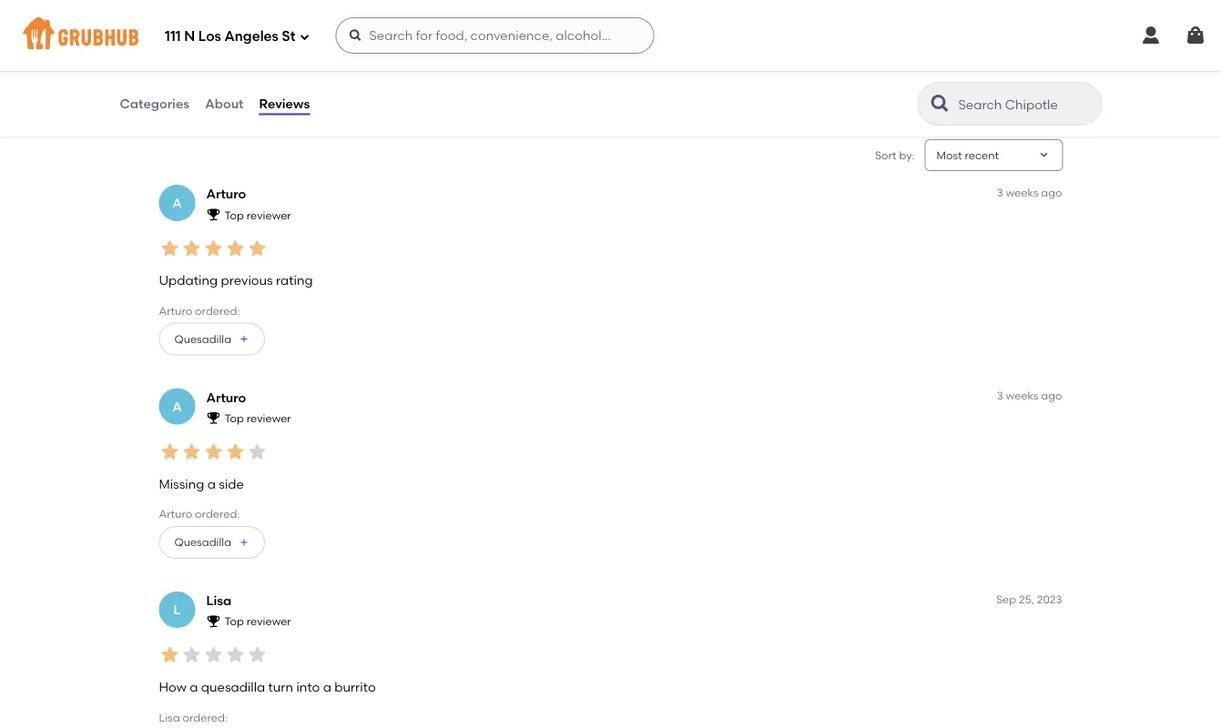 Task type: locate. For each thing, give the bounding box(es) containing it.
weeks for missing a side
[[1006, 389, 1039, 403]]

angeles
[[224, 28, 279, 45]]

top up side on the bottom left of the page
[[224, 412, 244, 425]]

93 on time delivery
[[256, 38, 298, 90]]

1 quesadilla from the top
[[174, 333, 231, 346]]

1 ago from the top
[[1041, 186, 1062, 199]]

lisa right the l
[[206, 593, 232, 609]]

ordered: for a
[[195, 508, 240, 521]]

arturo ordered:
[[159, 304, 240, 317], [159, 508, 240, 521]]

reviews
[[259, 96, 310, 111]]

0 vertical spatial quesadilla
[[174, 333, 231, 346]]

top reviewer for rating
[[224, 208, 291, 222]]

a right into
[[323, 680, 331, 695]]

a for missing a side
[[172, 399, 182, 414]]

quesadilla down updating
[[174, 333, 231, 346]]

1 vertical spatial trophy icon image
[[206, 411, 221, 425]]

quesadilla button
[[159, 323, 265, 356], [159, 526, 265, 559]]

a up missing
[[172, 399, 182, 414]]

78
[[342, 38, 356, 53]]

1 vertical spatial ordered:
[[195, 508, 240, 521]]

1 horizontal spatial svg image
[[1185, 25, 1207, 46]]

1 vertical spatial top reviewer
[[224, 412, 291, 425]]

a
[[207, 476, 216, 492], [190, 680, 198, 695], [323, 680, 331, 695]]

0 vertical spatial 3 weeks ago
[[997, 186, 1062, 199]]

ordered: down 'updating previous rating'
[[195, 304, 240, 317]]

quesadilla
[[201, 680, 265, 695]]

star icon image
[[159, 237, 181, 259], [181, 237, 203, 259], [203, 237, 224, 259], [224, 237, 246, 259], [246, 237, 268, 259], [159, 441, 181, 463], [181, 441, 203, 463], [203, 441, 224, 463], [224, 441, 246, 463], [246, 441, 268, 463], [159, 644, 181, 666], [181, 644, 203, 666], [203, 644, 224, 666], [224, 644, 246, 666], [246, 644, 268, 666]]

0 horizontal spatial svg image
[[1140, 25, 1162, 46]]

turn
[[268, 680, 293, 695]]

a right 'how'
[[190, 680, 198, 695]]

ordered: down quesadilla
[[183, 711, 228, 724]]

2 vertical spatial top
[[224, 615, 244, 629]]

3 weeks ago
[[997, 186, 1062, 199], [997, 389, 1062, 403]]

arturo down updating
[[159, 304, 192, 317]]

1 arturo ordered: from the top
[[159, 304, 240, 317]]

quesadilla down missing a side
[[174, 536, 231, 549]]

top for rating
[[224, 208, 244, 222]]

trophy icon image for updating
[[206, 207, 221, 222]]

trophy icon image up 'updating previous rating'
[[206, 207, 221, 222]]

0 vertical spatial quesadilla button
[[159, 323, 265, 356]]

how
[[159, 680, 187, 695]]

1 3 weeks ago from the top
[[997, 186, 1062, 199]]

2 top reviewer from the top
[[224, 412, 291, 425]]

2 trophy icon image from the top
[[206, 411, 221, 425]]

svg image
[[348, 28, 363, 43], [299, 31, 310, 42]]

1 vertical spatial ago
[[1041, 389, 1062, 403]]

quesadilla
[[174, 333, 231, 346], [174, 536, 231, 549]]

plus icon image
[[239, 334, 250, 345], [239, 537, 250, 548]]

arturo ordered: down missing a side
[[159, 508, 240, 521]]

2 top from the top
[[224, 412, 244, 425]]

3 top from the top
[[224, 615, 244, 629]]

sep
[[996, 593, 1016, 606]]

reviewer for quesadilla
[[246, 615, 291, 629]]

1 vertical spatial top
[[224, 412, 244, 425]]

2 3 from the top
[[997, 389, 1003, 403]]

top
[[224, 208, 244, 222], [224, 412, 244, 425], [224, 615, 244, 629]]

2 3 weeks ago from the top
[[997, 389, 1062, 403]]

1 top reviewer from the top
[[224, 208, 291, 222]]

0 horizontal spatial lisa
[[159, 711, 180, 724]]

1 vertical spatial 3 weeks ago
[[997, 389, 1062, 403]]

2 quesadilla from the top
[[174, 536, 231, 549]]

trophy icon image
[[206, 207, 221, 222], [206, 411, 221, 425], [206, 614, 221, 629]]

2 vertical spatial trophy icon image
[[206, 614, 221, 629]]

1 horizontal spatial lisa
[[206, 593, 232, 609]]

0 vertical spatial top reviewer
[[224, 208, 291, 222]]

1 vertical spatial a
[[172, 399, 182, 414]]

reviews button
[[258, 71, 311, 137]]

trophy icon image right the l
[[206, 614, 221, 629]]

trophy icon image up missing a side
[[206, 411, 221, 425]]

1 vertical spatial lisa
[[159, 711, 180, 724]]

1 trophy icon image from the top
[[206, 207, 221, 222]]

1 vertical spatial quesadilla button
[[159, 526, 265, 559]]

a up updating
[[172, 195, 182, 211]]

svg image
[[1140, 25, 1162, 46], [1185, 25, 1207, 46]]

sort
[[875, 148, 897, 161]]

ordered:
[[195, 304, 240, 317], [195, 508, 240, 521], [183, 711, 228, 724]]

updating previous rating
[[159, 273, 313, 288]]

2023
[[1037, 593, 1062, 606]]

plus icon image down previous
[[239, 334, 250, 345]]

ordered: for previous
[[195, 304, 240, 317]]

delivery
[[256, 76, 297, 90]]

reviewer
[[246, 208, 291, 222], [246, 412, 291, 425], [246, 615, 291, 629]]

quesadilla button down missing a side
[[159, 526, 265, 559]]

top reviewer up the how a quesadilla turn into a burrito
[[224, 615, 291, 629]]

food
[[202, 58, 227, 71]]

1 vertical spatial weeks
[[1006, 389, 1039, 403]]

0 vertical spatial 3
[[997, 186, 1003, 199]]

top reviewer up side on the bottom left of the page
[[224, 412, 291, 425]]

how a quesadilla turn into a burrito
[[159, 680, 376, 695]]

good
[[170, 58, 200, 71]]

3
[[997, 186, 1003, 199], [997, 389, 1003, 403]]

sep 25, 2023
[[996, 593, 1062, 606]]

111 n los angeles st
[[165, 28, 295, 45]]

2 a from the top
[[172, 399, 182, 414]]

1 top from the top
[[224, 208, 244, 222]]

1 a from the top
[[172, 195, 182, 211]]

arturo ordered: for updating
[[159, 304, 240, 317]]

quesadilla for updating
[[174, 333, 231, 346]]

side
[[219, 476, 244, 492]]

3 top reviewer from the top
[[224, 615, 291, 629]]

1 vertical spatial plus icon image
[[239, 537, 250, 548]]

0 vertical spatial plus icon image
[[239, 334, 250, 345]]

a for how
[[190, 680, 198, 695]]

0 horizontal spatial a
[[190, 680, 198, 695]]

Search for food, convenience, alcohol... search field
[[336, 17, 654, 54]]

0 vertical spatial arturo ordered:
[[159, 304, 240, 317]]

los
[[198, 28, 221, 45]]

a
[[172, 195, 182, 211], [172, 399, 182, 414]]

0 vertical spatial lisa
[[206, 593, 232, 609]]

3 trophy icon image from the top
[[206, 614, 221, 629]]

2 vertical spatial reviewer
[[246, 615, 291, 629]]

0 vertical spatial top
[[224, 208, 244, 222]]

0 vertical spatial trophy icon image
[[206, 207, 221, 222]]

0 vertical spatial reviewer
[[246, 208, 291, 222]]

plus icon image for rating
[[239, 334, 250, 345]]

2 weeks from the top
[[1006, 389, 1039, 403]]

categories button
[[119, 71, 190, 137]]

1 vertical spatial 3
[[997, 389, 1003, 403]]

0 vertical spatial ago
[[1041, 186, 1062, 199]]

arturo
[[206, 186, 246, 202], [159, 304, 192, 317], [206, 390, 246, 405], [159, 508, 192, 521]]

n
[[184, 28, 195, 45]]

top up 'updating previous rating'
[[224, 208, 244, 222]]

1 weeks from the top
[[1006, 186, 1039, 199]]

1 quesadilla button from the top
[[159, 323, 265, 356]]

2 quesadilla button from the top
[[159, 526, 265, 559]]

2 reviewer from the top
[[246, 412, 291, 425]]

3 reviewer from the top
[[246, 615, 291, 629]]

a for updating previous rating
[[172, 195, 182, 211]]

l
[[174, 602, 181, 618]]

order
[[342, 76, 371, 90]]

st
[[282, 28, 295, 45]]

lisa for lisa
[[206, 593, 232, 609]]

0 vertical spatial weeks
[[1006, 186, 1039, 199]]

1 3 from the top
[[997, 186, 1003, 199]]

sort by:
[[875, 148, 915, 161]]

plus icon image down side on the bottom left of the page
[[239, 537, 250, 548]]

2 arturo ordered: from the top
[[159, 508, 240, 521]]

updating
[[159, 273, 218, 288]]

1 vertical spatial reviewer
[[246, 412, 291, 425]]

lisa down 'how'
[[159, 711, 180, 724]]

caret down icon image
[[1037, 148, 1051, 163]]

0 vertical spatial a
[[172, 195, 182, 211]]

1 reviewer from the top
[[246, 208, 291, 222]]

top right the l
[[224, 615, 244, 629]]

1 svg image from the left
[[1140, 25, 1162, 46]]

search icon image
[[929, 93, 951, 115]]

1 vertical spatial arturo ordered:
[[159, 508, 240, 521]]

top for quesadilla
[[224, 615, 244, 629]]

2 plus icon image from the top
[[239, 537, 250, 548]]

2 horizontal spatial a
[[323, 680, 331, 695]]

ordered: down side on the bottom left of the page
[[195, 508, 240, 521]]

top reviewer up previous
[[224, 208, 291, 222]]

trophy icon image for missing
[[206, 411, 221, 425]]

svg image right st
[[299, 31, 310, 42]]

quesadilla button for previous
[[159, 323, 265, 356]]

1 plus icon image from the top
[[239, 334, 250, 345]]

ago
[[1041, 186, 1062, 199], [1041, 389, 1062, 403]]

ago for missing a side
[[1041, 389, 1062, 403]]

2 ago from the top
[[1041, 389, 1062, 403]]

arturo ordered: down updating
[[159, 304, 240, 317]]

1 horizontal spatial a
[[207, 476, 216, 492]]

quesadilla button down updating
[[159, 323, 265, 356]]

missing a side
[[159, 476, 244, 492]]

weeks
[[1006, 186, 1039, 199], [1006, 389, 1039, 403]]

0 vertical spatial ordered:
[[195, 304, 240, 317]]

correct
[[342, 58, 383, 71]]

2 vertical spatial top reviewer
[[224, 615, 291, 629]]

a left side on the bottom left of the page
[[207, 476, 216, 492]]

lisa
[[206, 593, 232, 609], [159, 711, 180, 724]]

1 vertical spatial quesadilla
[[174, 536, 231, 549]]

top reviewer
[[224, 208, 291, 222], [224, 412, 291, 425], [224, 615, 291, 629]]

80
[[170, 38, 186, 53]]

recent
[[965, 148, 999, 161]]

svg image up the correct
[[348, 28, 363, 43]]



Task type: describe. For each thing, give the bounding box(es) containing it.
about
[[205, 96, 244, 111]]

lisa  ordered:
[[159, 711, 228, 724]]

plus icon image for side
[[239, 537, 250, 548]]

93
[[256, 38, 271, 53]]

lisa for lisa  ordered:
[[159, 711, 180, 724]]

missing
[[159, 476, 204, 492]]

25,
[[1019, 593, 1034, 606]]

about button
[[204, 71, 245, 137]]

top for side
[[224, 412, 244, 425]]

reviewer for side
[[246, 412, 291, 425]]

on
[[256, 58, 272, 71]]

Sort by: field
[[937, 147, 999, 163]]

a for missing
[[207, 476, 216, 492]]

main navigation navigation
[[0, 0, 1221, 71]]

ago for updating previous rating
[[1041, 186, 1062, 199]]

into
[[296, 680, 320, 695]]

0 horizontal spatial svg image
[[299, 31, 310, 42]]

arturo up 'updating previous rating'
[[206, 186, 246, 202]]

rating
[[276, 273, 313, 288]]

quesadilla for missing
[[174, 536, 231, 549]]

time
[[275, 58, 298, 71]]

previous
[[221, 273, 273, 288]]

categories
[[120, 96, 190, 111]]

111
[[165, 28, 181, 45]]

top reviewer for quesadilla
[[224, 615, 291, 629]]

Search Chipotle search field
[[957, 96, 1096, 113]]

arturo down missing
[[159, 508, 192, 521]]

weeks for updating previous rating
[[1006, 186, 1039, 199]]

arturo ordered: for missing
[[159, 508, 240, 521]]

1 horizontal spatial svg image
[[348, 28, 363, 43]]

trophy icon image for how
[[206, 614, 221, 629]]

reviewer for rating
[[246, 208, 291, 222]]

80 good food
[[170, 38, 227, 71]]

by:
[[899, 148, 915, 161]]

2 vertical spatial ordered:
[[183, 711, 228, 724]]

most recent
[[937, 148, 999, 161]]

3 for missing a side
[[997, 389, 1003, 403]]

2 svg image from the left
[[1185, 25, 1207, 46]]

78 correct order
[[342, 38, 383, 90]]

3 weeks ago for missing a side
[[997, 389, 1062, 403]]

quesadilla button for a
[[159, 526, 265, 559]]

3 for updating previous rating
[[997, 186, 1003, 199]]

top reviewer for side
[[224, 412, 291, 425]]

arturo up side on the bottom left of the page
[[206, 390, 246, 405]]

3 weeks ago for updating previous rating
[[997, 186, 1062, 199]]

most
[[937, 148, 962, 161]]

burrito
[[334, 680, 376, 695]]



Task type: vqa. For each thing, say whether or not it's contained in the screenshot.
I on the top left
no



